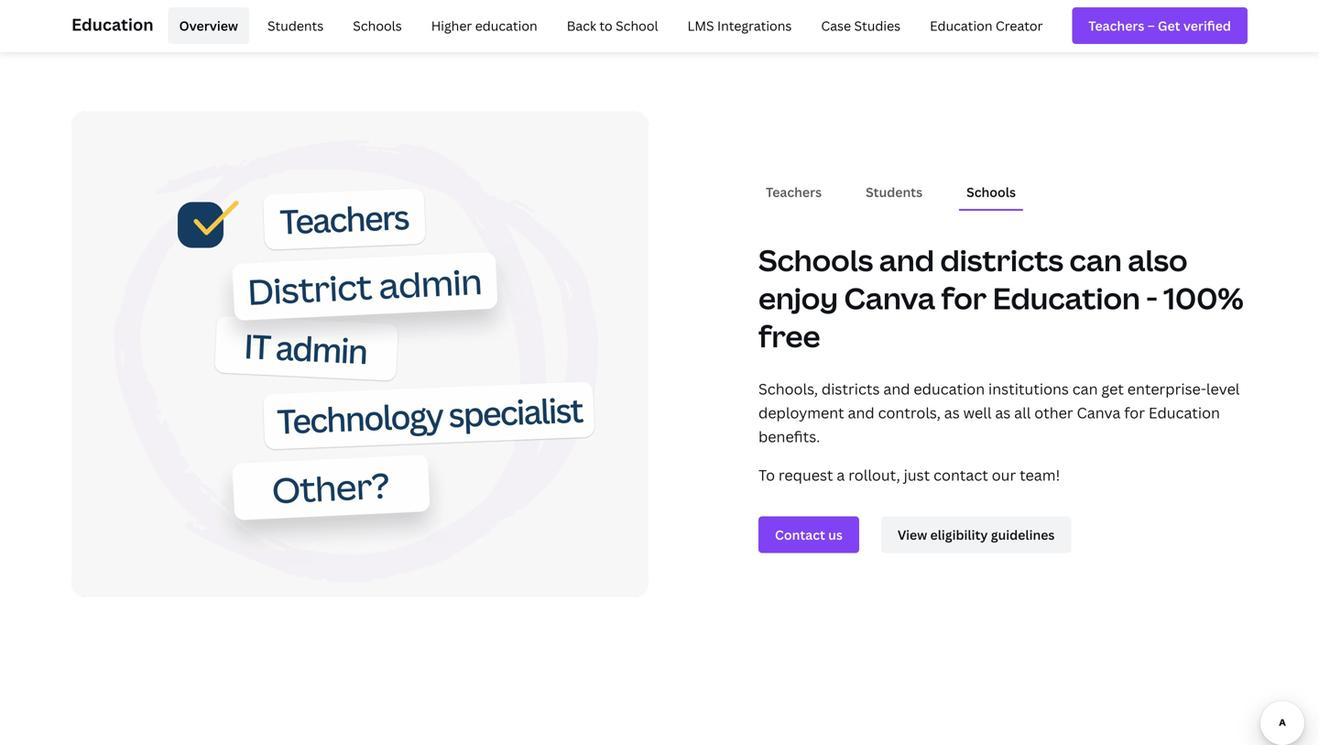 Task type: locate. For each thing, give the bounding box(es) containing it.
1 vertical spatial can
[[1073, 379, 1098, 399]]

integrations
[[718, 17, 792, 34]]

enjoy
[[759, 278, 839, 318]]

and up controls, at the right of page
[[884, 379, 911, 399]]

well
[[964, 403, 992, 423]]

higher education
[[431, 17, 538, 34]]

1 horizontal spatial schools
[[759, 240, 874, 280]]

0 horizontal spatial canva
[[845, 278, 936, 318]]

1 horizontal spatial education
[[914, 379, 985, 399]]

also
[[1128, 240, 1188, 280]]

can left also
[[1070, 240, 1122, 280]]

as left all
[[996, 403, 1011, 423]]

education up well
[[914, 379, 985, 399]]

rollout,
[[849, 465, 901, 485]]

back
[[567, 17, 597, 34]]

and down students button
[[880, 240, 935, 280]]

for
[[942, 278, 987, 318], [1125, 403, 1146, 423]]

schools for schools and districts can also enjoy canva for education - 100% free
[[759, 240, 874, 280]]

and
[[880, 240, 935, 280], [884, 379, 911, 399], [848, 403, 875, 423]]

menu bar inside education element
[[161, 7, 1054, 44]]

0 horizontal spatial districts
[[822, 379, 880, 399]]

0 horizontal spatial for
[[942, 278, 987, 318]]

0 vertical spatial and
[[880, 240, 935, 280]]

districts up deployment in the bottom of the page
[[822, 379, 880, 399]]

education creator
[[930, 17, 1043, 34]]

menu bar
[[161, 7, 1054, 44]]

0 vertical spatial canva
[[845, 278, 936, 318]]

2 as from the left
[[996, 403, 1011, 423]]

1 vertical spatial students
[[866, 183, 923, 200]]

teachers – get verified image
[[1089, 16, 1232, 35]]

institutions
[[989, 379, 1069, 399]]

0 horizontal spatial as
[[945, 403, 960, 423]]

get
[[1102, 379, 1124, 399]]

schools, districts and education institutions can get enterprise-level deployment and controls, as well as all other canva for education benefits.
[[759, 379, 1240, 446]]

students link
[[257, 7, 335, 44]]

0 horizontal spatial education
[[475, 17, 538, 34]]

students
[[268, 17, 324, 34], [866, 183, 923, 200]]

1 horizontal spatial students
[[866, 183, 923, 200]]

education
[[71, 13, 154, 36], [930, 17, 993, 34], [993, 278, 1141, 318], [1149, 403, 1221, 423]]

tab panel containing schools, districts and education institutions can get enterprise-level deployment and controls, as well as all other canva for education benefits.
[[759, 363, 1248, 568]]

back to school link
[[556, 7, 669, 44]]

1 horizontal spatial as
[[996, 403, 1011, 423]]

0 vertical spatial students
[[268, 17, 324, 34]]

a
[[837, 465, 845, 485]]

education inside schools, districts and education institutions can get enterprise-level deployment and controls, as well as all other canva for education benefits.
[[914, 379, 985, 399]]

our
[[992, 465, 1017, 485]]

teachers button
[[759, 175, 829, 209]]

education right the "higher"
[[475, 17, 538, 34]]

canva inside schools, districts and education institutions can get enterprise-level deployment and controls, as well as all other canva for education benefits.
[[1077, 403, 1121, 423]]

as left well
[[945, 403, 960, 423]]

0 vertical spatial education
[[475, 17, 538, 34]]

1 vertical spatial schools
[[967, 183, 1016, 200]]

2 vertical spatial schools
[[759, 240, 874, 280]]

schools link
[[342, 7, 413, 44]]

1 horizontal spatial for
[[1125, 403, 1146, 423]]

1 vertical spatial districts
[[822, 379, 880, 399]]

schools inside the schools and districts can also enjoy canva for education - 100% free
[[759, 240, 874, 280]]

1 as from the left
[[945, 403, 960, 423]]

0 vertical spatial can
[[1070, 240, 1122, 280]]

higher
[[431, 17, 472, 34]]

can
[[1070, 240, 1122, 280], [1073, 379, 1098, 399]]

schools
[[353, 17, 402, 34], [967, 183, 1016, 200], [759, 240, 874, 280]]

tab panel
[[759, 363, 1248, 568]]

0 horizontal spatial students
[[268, 17, 324, 34]]

as
[[945, 403, 960, 423], [996, 403, 1011, 423]]

all
[[1015, 403, 1031, 423]]

1 horizontal spatial districts
[[941, 240, 1064, 280]]

level
[[1207, 379, 1240, 399]]

districts inside the schools and districts can also enjoy canva for education - 100% free
[[941, 240, 1064, 280]]

0 vertical spatial schools
[[353, 17, 402, 34]]

can left get
[[1073, 379, 1098, 399]]

canva right the enjoy
[[845, 278, 936, 318]]

2 horizontal spatial schools
[[967, 183, 1016, 200]]

educational institution verification process image
[[71, 112, 649, 597]]

canva down get
[[1077, 403, 1121, 423]]

0 vertical spatial districts
[[941, 240, 1064, 280]]

1 horizontal spatial canva
[[1077, 403, 1121, 423]]

benefits.
[[759, 427, 820, 446]]

1 vertical spatial for
[[1125, 403, 1146, 423]]

education
[[475, 17, 538, 34], [914, 379, 985, 399]]

0 vertical spatial for
[[942, 278, 987, 318]]

schools inside menu bar
[[353, 17, 402, 34]]

back to school
[[567, 17, 659, 34]]

education inside schools, districts and education institutions can get enterprise-level deployment and controls, as well as all other canva for education benefits.
[[1149, 403, 1221, 423]]

0 horizontal spatial schools
[[353, 17, 402, 34]]

controls,
[[878, 403, 941, 423]]

canva
[[845, 278, 936, 318], [1077, 403, 1121, 423]]

menu bar containing overview
[[161, 7, 1054, 44]]

districts down schools button
[[941, 240, 1064, 280]]

districts
[[941, 240, 1064, 280], [822, 379, 880, 399]]

enterprise-
[[1128, 379, 1207, 399]]

team!
[[1020, 465, 1061, 485]]

just
[[904, 465, 930, 485]]

and left controls, at the right of page
[[848, 403, 875, 423]]

1 vertical spatial canva
[[1077, 403, 1121, 423]]

1 vertical spatial education
[[914, 379, 985, 399]]

students inside button
[[866, 183, 923, 200]]

districts inside schools, districts and education institutions can get enterprise-level deployment and controls, as well as all other canva for education benefits.
[[822, 379, 880, 399]]

teachers
[[766, 183, 822, 200]]



Task type: describe. For each thing, give the bounding box(es) containing it.
students inside education element
[[268, 17, 324, 34]]

100%
[[1164, 278, 1244, 318]]

lms
[[688, 17, 714, 34]]

and inside the schools and districts can also enjoy canva for education - 100% free
[[880, 240, 935, 280]]

education inside the schools and districts can also enjoy canva for education - 100% free
[[993, 278, 1141, 318]]

other
[[1035, 403, 1074, 423]]

school
[[616, 17, 659, 34]]

case
[[821, 17, 851, 34]]

contact
[[934, 465, 989, 485]]

overview link
[[168, 7, 249, 44]]

schools for schools link
[[353, 17, 402, 34]]

-
[[1147, 278, 1158, 318]]

canva inside the schools and districts can also enjoy canva for education - 100% free
[[845, 278, 936, 318]]

higher education link
[[420, 7, 549, 44]]

case studies
[[821, 17, 901, 34]]

to
[[600, 17, 613, 34]]

lms integrations link
[[677, 7, 803, 44]]

overview
[[179, 17, 238, 34]]

to
[[759, 465, 775, 485]]

schools,
[[759, 379, 818, 399]]

education element
[[71, 0, 1248, 51]]

to request a rollout, just contact our team!
[[759, 465, 1061, 485]]

studies
[[855, 17, 901, 34]]

education creator link
[[919, 7, 1054, 44]]

education inside education creator link
[[930, 17, 993, 34]]

can inside schools, districts and education institutions can get enterprise-level deployment and controls, as well as all other canva for education benefits.
[[1073, 379, 1098, 399]]

free
[[759, 316, 821, 356]]

creator
[[996, 17, 1043, 34]]

schools button
[[960, 175, 1024, 209]]

request
[[779, 465, 834, 485]]

2 vertical spatial and
[[848, 403, 875, 423]]

schools and districts can also enjoy canva for education - 100% free
[[759, 240, 1244, 356]]

for inside schools, districts and education institutions can get enterprise-level deployment and controls, as well as all other canva for education benefits.
[[1125, 403, 1146, 423]]

lms integrations
[[688, 17, 792, 34]]

case studies link
[[810, 7, 912, 44]]

schools inside button
[[967, 183, 1016, 200]]

for inside the schools and districts can also enjoy canva for education - 100% free
[[942, 278, 987, 318]]

deployment
[[759, 403, 845, 423]]

can inside the schools and districts can also enjoy canva for education - 100% free
[[1070, 240, 1122, 280]]

students button
[[859, 175, 930, 209]]

1 vertical spatial and
[[884, 379, 911, 399]]



Task type: vqa. For each thing, say whether or not it's contained in the screenshot.
"controls,"
yes



